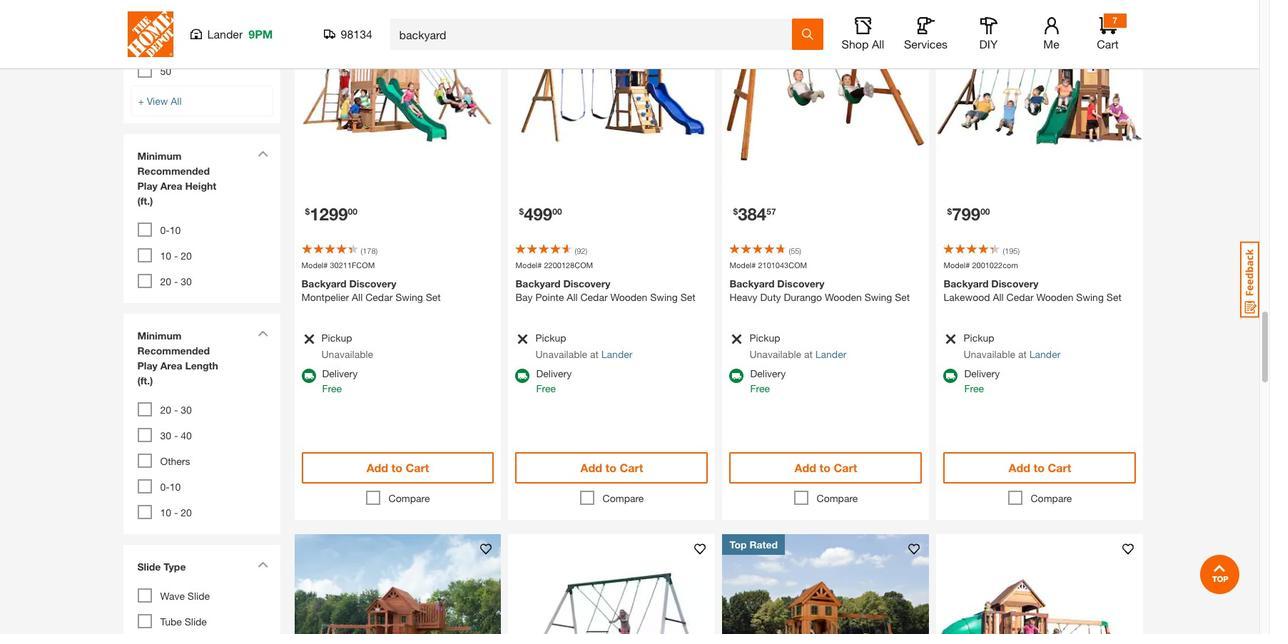 Task type: describe. For each thing, give the bounding box(es) containing it.
add to cart button for 499
[[516, 453, 709, 484]]

minimum recommended play area height (ft.)
[[137, 150, 216, 207]]

0-10 for second 0-10 link from the top of the page
[[160, 481, 181, 493]]

+
[[138, 95, 144, 107]]

add to cart for 1299
[[367, 461, 429, 475]]

cart for 499
[[620, 461, 643, 475]]

00 for 799
[[981, 206, 991, 217]]

free for 384
[[751, 383, 770, 395]]

length
[[185, 360, 218, 372]]

9pm
[[249, 27, 273, 41]]

type
[[164, 561, 186, 573]]

pickup unavailable
[[322, 332, 373, 361]]

lander link for 499
[[602, 349, 633, 361]]

to for 799
[[1034, 461, 1045, 475]]

minimum for minimum recommended play area height (ft.)
[[137, 150, 182, 162]]

$ 1299 00
[[305, 204, 358, 224]]

add to cart for 499
[[581, 461, 643, 475]]

swing inside backyard discovery heavy duty durango wooden swing set
[[865, 292, 893, 304]]

wave slide
[[160, 590, 210, 603]]

top
[[730, 539, 747, 551]]

discovery for 384
[[778, 278, 825, 290]]

92
[[577, 246, 586, 256]]

( 195 )
[[1003, 246, 1020, 256]]

feedback link image
[[1241, 241, 1260, 318]]

compare for 1299
[[389, 493, 430, 505]]

0 vertical spatial 30
[[181, 276, 192, 288]]

at for 799
[[1019, 349, 1027, 361]]

30 - 40
[[160, 430, 192, 442]]

48.25 link
[[160, 39, 185, 51]]

model# for 384
[[730, 261, 756, 270]]

services button
[[903, 17, 949, 51]]

model# for 799
[[944, 261, 970, 270]]

backyard discovery lakewood all cedar wooden swing set
[[944, 278, 1122, 304]]

play for minimum recommended play area length (ft.)
[[137, 360, 158, 372]]

2001022com
[[973, 261, 1019, 270]]

caret icon image for length
[[257, 331, 268, 337]]

1299
[[310, 204, 348, 224]]

tube
[[160, 616, 182, 628]]

lander 9pm
[[207, 27, 273, 41]]

free for 1299
[[322, 383, 342, 395]]

me button
[[1029, 17, 1075, 51]]

799
[[952, 204, 981, 224]]

cedar inside backyard discovery bay pointe all cedar wooden swing set
[[581, 292, 608, 304]]

diy button
[[966, 17, 1012, 51]]

slide for tube slide
[[185, 616, 207, 628]]

5 - from the top
[[174, 507, 178, 519]]

caret icon image inside slide type link
[[257, 562, 268, 568]]

model# 2101043com
[[730, 261, 807, 270]]

backyard for 1299
[[302, 278, 347, 290]]

backyard for 799
[[944, 278, 989, 290]]

00 for 499
[[553, 206, 562, 217]]

lakewood all cedar wooden swing set image
[[937, 0, 1144, 191]]

skyfort ii all cedar swing playset image
[[294, 535, 501, 635]]

height
[[185, 180, 216, 192]]

limited stock for pickup image for 799
[[944, 334, 958, 346]]

delivery free for 384
[[751, 368, 786, 395]]

play for minimum recommended play area height (ft.)
[[137, 180, 158, 192]]

2101043com
[[758, 261, 807, 270]]

1 0-10 link from the top
[[160, 224, 181, 236]]

) for 799
[[1018, 246, 1020, 256]]

384
[[738, 204, 767, 224]]

others
[[160, 455, 190, 468]]

available shipping image for 384
[[730, 369, 744, 384]]

wave
[[160, 590, 185, 603]]

) for 384
[[800, 246, 802, 256]]

$ for 1299
[[305, 206, 310, 217]]

add to cart button for 1299
[[302, 453, 494, 484]]

delivery for 499
[[536, 368, 572, 380]]

cart for 1299
[[406, 461, 429, 475]]

delivery for 1299
[[322, 368, 358, 380]]

$ for 384
[[733, 206, 738, 217]]

duty
[[761, 292, 781, 304]]

atlantis all cedar wooden swing set image
[[723, 535, 930, 635]]

delivery free for 799
[[965, 368, 1000, 395]]

2 10 - 20 link from the top
[[160, 507, 192, 519]]

) for 1299
[[376, 246, 378, 256]]

0- for first 0-10 link from the top
[[160, 224, 170, 236]]

( 178 )
[[361, 246, 378, 256]]

cart for 799
[[1048, 461, 1072, 475]]

model# 30211fcom
[[302, 261, 375, 270]]

backyard discovery montpelier all cedar swing set
[[302, 278, 441, 304]]

all inside shop all button
[[872, 37, 885, 51]]

limited stock for pickup image for 499
[[516, 334, 529, 346]]

30211fcom
[[330, 261, 375, 270]]

model# for 499
[[516, 261, 542, 270]]

minimum for minimum recommended play area length (ft.)
[[137, 330, 182, 342]]

shop all button
[[841, 17, 886, 51]]

swing inside backyard discovery bay pointe all cedar wooden swing set
[[650, 292, 678, 304]]

all inside backyard discovery montpelier all cedar swing set
[[352, 292, 363, 304]]

top rated
[[730, 539, 778, 551]]

me
[[1044, 37, 1060, 51]]

unavailable for 499
[[536, 349, 588, 361]]

( for 799
[[1003, 246, 1005, 256]]

the home depot logo image
[[127, 11, 173, 57]]

shop all
[[842, 37, 885, 51]]

cedar for 1299
[[366, 292, 393, 304]]

compare for 499
[[603, 493, 644, 505]]

(ft.) for minimum recommended play area length (ft.)
[[137, 375, 153, 387]]

2 vertical spatial 30
[[160, 430, 171, 442]]

rated
[[750, 539, 778, 551]]

pickup unavailable at lander for 499
[[536, 332, 633, 361]]

98134
[[341, 27, 373, 41]]

pickup for 384
[[750, 332, 781, 344]]

recommended for height
[[137, 165, 210, 177]]

1 10 - 20 link from the top
[[160, 250, 192, 262]]

lander left 9pm
[[207, 27, 243, 41]]

1 - from the top
[[174, 250, 178, 262]]

available shipping image for 499
[[516, 369, 530, 384]]

1 20 - 30 link from the top
[[160, 276, 192, 288]]

2 - from the top
[[174, 276, 178, 288]]

unavailable for 1299
[[322, 349, 373, 361]]

add to cart button for 799
[[944, 453, 1137, 484]]

195
[[1005, 246, 1018, 256]]

set inside backyard discovery heavy duty durango wooden swing set
[[895, 292, 910, 304]]

$ for 799
[[948, 206, 952, 217]]

wooden inside backyard discovery bay pointe all cedar wooden swing set
[[611, 292, 648, 304]]

model# 2200128com
[[516, 261, 593, 270]]

cedar for 799
[[1007, 292, 1034, 304]]

pickup for 1299
[[322, 332, 352, 344]]

48 link
[[160, 14, 171, 26]]

$ 799 00
[[948, 204, 991, 224]]

2 0-10 link from the top
[[160, 481, 181, 493]]

lander link for 799
[[1030, 349, 1061, 361]]

big brutus 10 in. heavy-duty metal a-frame swing set image
[[509, 535, 716, 635]]



Task type: vqa. For each thing, say whether or not it's contained in the screenshot.


Task type: locate. For each thing, give the bounding box(es) containing it.
unavailable down duty
[[750, 349, 802, 361]]

area inside minimum recommended play area height (ft.)
[[160, 180, 182, 192]]

play inside minimum recommended play area height (ft.)
[[137, 180, 158, 192]]

3 - from the top
[[174, 404, 178, 416]]

4 add to cart button from the left
[[944, 453, 1137, 484]]

cedar down 2200128com
[[581, 292, 608, 304]]

caret icon image inside minimum recommended play area height (ft.) link
[[257, 151, 268, 157]]

slide right the wave on the bottom
[[188, 590, 210, 603]]

2 discovery from the left
[[564, 278, 611, 290]]

50 link
[[160, 65, 171, 77]]

limited stock for pickup image for 384
[[730, 334, 743, 346]]

limited stock for pickup image for 1299
[[302, 334, 315, 346]]

discovery inside backyard discovery bay pointe all cedar wooden swing set
[[564, 278, 611, 290]]

bay pointe all cedar wooden swing set image
[[509, 0, 716, 191]]

1 to from the left
[[392, 461, 403, 475]]

( for 1299
[[361, 246, 363, 256]]

at
[[590, 349, 599, 361], [804, 349, 813, 361], [1019, 349, 1027, 361]]

cedar down 30211fcom
[[366, 292, 393, 304]]

lakewood
[[944, 292, 991, 304]]

unavailable for 384
[[750, 349, 802, 361]]

$
[[305, 206, 310, 217], [519, 206, 524, 217], [733, 206, 738, 217], [948, 206, 952, 217]]

add for 1299
[[367, 461, 388, 475]]

model# 2001022com
[[944, 261, 1019, 270]]

at for 384
[[804, 349, 813, 361]]

area for length
[[160, 360, 182, 372]]

0-10 link down others
[[160, 481, 181, 493]]

00
[[348, 206, 358, 217], [553, 206, 562, 217], [981, 206, 991, 217]]

) up 2200128com
[[586, 246, 588, 256]]

$ inside '$ 1299 00'
[[305, 206, 310, 217]]

( up 2200128com
[[575, 246, 577, 256]]

1 horizontal spatial pickup unavailable at lander
[[750, 332, 847, 361]]

1 horizontal spatial at
[[804, 349, 813, 361]]

pickup down montpelier
[[322, 332, 352, 344]]

pickup unavailable at lander down durango
[[750, 332, 847, 361]]

swing inside backyard discovery montpelier all cedar swing set
[[396, 292, 423, 304]]

00 inside '$ 1299 00'
[[348, 206, 358, 217]]

10
[[170, 224, 181, 236], [160, 250, 171, 262], [170, 481, 181, 493], [160, 507, 171, 519]]

2 wooden from the left
[[825, 292, 862, 304]]

0-10 link
[[160, 224, 181, 236], [160, 481, 181, 493]]

1 vertical spatial play
[[137, 360, 158, 372]]

2 20 - 30 link from the top
[[160, 404, 192, 416]]

2 10 - 20 from the top
[[160, 507, 192, 519]]

model#
[[302, 261, 328, 270], [516, 261, 542, 270], [730, 261, 756, 270], [944, 261, 970, 270]]

0 horizontal spatial available shipping image
[[516, 369, 530, 384]]

unavailable for 799
[[964, 349, 1016, 361]]

3 discovery from the left
[[778, 278, 825, 290]]

lander for 799
[[1030, 349, 1061, 361]]

cart 7
[[1097, 15, 1119, 51]]

0 horizontal spatial wooden
[[611, 292, 648, 304]]

slide left type
[[137, 561, 161, 573]]

1 vertical spatial slide
[[188, 590, 210, 603]]

backyard
[[302, 278, 347, 290], [516, 278, 561, 290], [730, 278, 775, 290], [944, 278, 989, 290]]

unavailable down montpelier
[[322, 349, 373, 361]]

bay
[[516, 292, 533, 304]]

3 at from the left
[[1019, 349, 1027, 361]]

00 up 30211fcom
[[348, 206, 358, 217]]

backyard for 384
[[730, 278, 775, 290]]

backyard up pointe
[[516, 278, 561, 290]]

0 vertical spatial 20 - 30 link
[[160, 276, 192, 288]]

1 swing from the left
[[396, 292, 423, 304]]

1 discovery from the left
[[349, 278, 397, 290]]

delivery free for 499
[[536, 368, 572, 395]]

2 compare from the left
[[603, 493, 644, 505]]

10 - 20 for 2nd the 10 - 20 link
[[160, 507, 192, 519]]

2 0-10 from the top
[[160, 481, 181, 493]]

7
[[1113, 15, 1118, 26]]

pickup inside pickup unavailable
[[322, 332, 352, 344]]

set inside backyard discovery montpelier all cedar swing set
[[426, 292, 441, 304]]

2 vertical spatial slide
[[185, 616, 207, 628]]

discovery inside 'backyard discovery lakewood all cedar wooden swing set'
[[992, 278, 1039, 290]]

3 backyard from the left
[[730, 278, 775, 290]]

area inside minimum recommended play area length (ft.)
[[160, 360, 182, 372]]

pickup unavailable at lander
[[536, 332, 633, 361], [750, 332, 847, 361], [964, 332, 1061, 361]]

2 set from the left
[[681, 292, 696, 304]]

play left length
[[137, 360, 158, 372]]

3 model# from the left
[[730, 261, 756, 270]]

0 vertical spatial 0-10 link
[[160, 224, 181, 236]]

2 add to cart from the left
[[581, 461, 643, 475]]

48
[[160, 14, 171, 26]]

$ inside $ 499 00
[[519, 206, 524, 217]]

2 horizontal spatial 00
[[981, 206, 991, 217]]

area left length
[[160, 360, 182, 372]]

cart
[[1097, 37, 1119, 51], [406, 461, 429, 475], [620, 461, 643, 475], [834, 461, 858, 475], [1048, 461, 1072, 475]]

2 pickup from the left
[[536, 332, 566, 344]]

pickup down lakewood
[[964, 332, 995, 344]]

set inside 'backyard discovery lakewood all cedar wooden swing set'
[[1107, 292, 1122, 304]]

model# for 1299
[[302, 261, 328, 270]]

0 vertical spatial play
[[137, 180, 158, 192]]

wooden
[[611, 292, 648, 304], [825, 292, 862, 304], [1037, 292, 1074, 304]]

minimum recommended play area height (ft.) link
[[130, 141, 273, 219]]

set
[[426, 292, 441, 304], [681, 292, 696, 304], [895, 292, 910, 304], [1107, 292, 1122, 304]]

lander down durango
[[816, 349, 847, 361]]

minimum recommended play area length (ft.) link
[[130, 321, 273, 399]]

+ view all link
[[130, 86, 273, 116]]

1 vertical spatial recommended
[[137, 345, 210, 357]]

available shipping image
[[516, 369, 530, 384], [944, 369, 958, 384]]

swing
[[396, 292, 423, 304], [650, 292, 678, 304], [865, 292, 893, 304], [1077, 292, 1104, 304]]

1 vertical spatial 0-10
[[160, 481, 181, 493]]

discovery down 2001022com
[[992, 278, 1039, 290]]

2 pickup unavailable at lander from the left
[[750, 332, 847, 361]]

pickup unavailable at lander for 799
[[964, 332, 1061, 361]]

-
[[174, 250, 178, 262], [174, 276, 178, 288], [174, 404, 178, 416], [174, 430, 178, 442], [174, 507, 178, 519]]

2 ) from the left
[[586, 246, 588, 256]]

( for 384
[[789, 246, 791, 256]]

3 ) from the left
[[800, 246, 802, 256]]

all right montpelier
[[352, 292, 363, 304]]

00 inside $ 799 00
[[981, 206, 991, 217]]

1 pickup from the left
[[322, 332, 352, 344]]

1 00 from the left
[[348, 206, 358, 217]]

2 horizontal spatial wooden
[[1037, 292, 1074, 304]]

1 add to cart button from the left
[[302, 453, 494, 484]]

4 ) from the left
[[1018, 246, 1020, 256]]

discovery inside backyard discovery heavy duty durango wooden swing set
[[778, 278, 825, 290]]

compare for 799
[[1031, 493, 1072, 505]]

backyard up montpelier
[[302, 278, 347, 290]]

set inside backyard discovery bay pointe all cedar wooden swing set
[[681, 292, 696, 304]]

3 delivery free from the left
[[751, 368, 786, 395]]

recommended inside minimum recommended play area length (ft.)
[[137, 345, 210, 357]]

4 pickup from the left
[[964, 332, 995, 344]]

1 compare from the left
[[389, 493, 430, 505]]

add
[[367, 461, 388, 475], [581, 461, 603, 475], [795, 461, 817, 475], [1009, 461, 1031, 475]]

pointe
[[536, 292, 564, 304]]

2 delivery from the left
[[536, 368, 572, 380]]

1 play from the top
[[137, 180, 158, 192]]

caret icon image for height
[[257, 151, 268, 157]]

minimum recommended play area length (ft.)
[[137, 330, 218, 387]]

1 horizontal spatial cedar
[[581, 292, 608, 304]]

2200128com
[[544, 261, 593, 270]]

$ left 57
[[733, 206, 738, 217]]

all inside backyard discovery bay pointe all cedar wooden swing set
[[567, 292, 578, 304]]

20 - 30 link
[[160, 276, 192, 288], [160, 404, 192, 416]]

3 add to cart button from the left
[[730, 453, 923, 484]]

wooden inside 'backyard discovery lakewood all cedar wooden swing set'
[[1037, 292, 1074, 304]]

(ft.) inside minimum recommended play area length (ft.)
[[137, 375, 153, 387]]

backyard for 499
[[516, 278, 561, 290]]

1 at from the left
[[590, 349, 599, 361]]

0 horizontal spatial cedar
[[366, 292, 393, 304]]

1 vertical spatial (ft.)
[[137, 375, 153, 387]]

lander link down 'backyard discovery lakewood all cedar wooden swing set'
[[1030, 349, 1061, 361]]

limited stock for pickup image down heavy
[[730, 334, 743, 346]]

$ for 499
[[519, 206, 524, 217]]

pickup unavailable at lander for 384
[[750, 332, 847, 361]]

backyard discovery bay pointe all cedar wooden swing set
[[516, 278, 696, 304]]

backyard discovery heavy duty durango wooden swing set
[[730, 278, 910, 304]]

0 vertical spatial 0-
[[160, 224, 170, 236]]

discovery up durango
[[778, 278, 825, 290]]

48.25
[[160, 39, 185, 51]]

1 lander link from the left
[[602, 349, 633, 361]]

$ 384 57
[[733, 204, 776, 224]]

area left 'height'
[[160, 180, 182, 192]]

00 for 1299
[[348, 206, 358, 217]]

minimum
[[137, 150, 182, 162], [137, 330, 182, 342]]

20
[[181, 250, 192, 262], [160, 276, 171, 288], [160, 404, 171, 416], [181, 507, 192, 519]]

backyard up heavy
[[730, 278, 775, 290]]

3 limited stock for pickup image from the left
[[730, 334, 743, 346]]

2 swing from the left
[[650, 292, 678, 304]]

pickup unavailable at lander down 'backyard discovery lakewood all cedar wooden swing set'
[[964, 332, 1061, 361]]

diy
[[980, 37, 998, 51]]

2 horizontal spatial pickup unavailable at lander
[[964, 332, 1061, 361]]

0 horizontal spatial lander link
[[602, 349, 633, 361]]

add to cart button
[[302, 453, 494, 484], [516, 453, 709, 484], [730, 453, 923, 484], [944, 453, 1137, 484]]

0-10 link down minimum recommended play area height (ft.)
[[160, 224, 181, 236]]

limited stock for pickup image
[[302, 334, 315, 346], [516, 334, 529, 346], [730, 334, 743, 346], [944, 334, 958, 346]]

1 vertical spatial caret icon image
[[257, 331, 268, 337]]

add for 799
[[1009, 461, 1031, 475]]

backyard up lakewood
[[944, 278, 989, 290]]

1 area from the top
[[160, 180, 182, 192]]

What can we help you find today? search field
[[399, 19, 791, 49]]

at down backyard discovery bay pointe all cedar wooden swing set
[[590, 349, 599, 361]]

lander down 'backyard discovery lakewood all cedar wooden swing set'
[[1030, 349, 1061, 361]]

durango
[[784, 292, 822, 304]]

4 - from the top
[[174, 430, 178, 442]]

1 add to cart from the left
[[367, 461, 429, 475]]

limited stock for pickup image down lakewood
[[944, 334, 958, 346]]

heavy duty durango wooden swing set image
[[723, 0, 930, 191]]

all inside 'backyard discovery lakewood all cedar wooden swing set'
[[993, 292, 1004, 304]]

area for height
[[160, 180, 182, 192]]

1 delivery from the left
[[322, 368, 358, 380]]

lander down backyard discovery bay pointe all cedar wooden swing set
[[602, 349, 633, 361]]

wooden inside backyard discovery heavy duty durango wooden swing set
[[825, 292, 862, 304]]

pickup for 799
[[964, 332, 995, 344]]

1 horizontal spatial wooden
[[825, 292, 862, 304]]

1 0-10 from the top
[[160, 224, 181, 236]]

3 lander link from the left
[[1030, 349, 1061, 361]]

pickup down duty
[[750, 332, 781, 344]]

499
[[524, 204, 553, 224]]

lander for 499
[[602, 349, 633, 361]]

cedar cove all cedar wooden playset image
[[937, 535, 1144, 635]]

2 model# from the left
[[516, 261, 542, 270]]

98134 button
[[324, 27, 373, 41]]

0- down minimum recommended play area height (ft.)
[[160, 224, 170, 236]]

1 unavailable from the left
[[322, 349, 373, 361]]

4 free from the left
[[965, 383, 984, 395]]

model# up montpelier
[[302, 261, 328, 270]]

1 vertical spatial 20 - 30
[[160, 404, 192, 416]]

1 horizontal spatial available shipping image
[[730, 369, 744, 384]]

delivery
[[322, 368, 358, 380], [536, 368, 572, 380], [751, 368, 786, 380], [965, 368, 1000, 380]]

compare
[[389, 493, 430, 505], [603, 493, 644, 505], [817, 493, 858, 505], [1031, 493, 1072, 505]]

( up 30211fcom
[[361, 246, 363, 256]]

0- down others
[[160, 481, 170, 493]]

2 add to cart button from the left
[[516, 453, 709, 484]]

(ft.) for minimum recommended play area height (ft.)
[[137, 195, 153, 207]]

add for 384
[[795, 461, 817, 475]]

1 horizontal spatial lander link
[[816, 349, 847, 361]]

) up 2001022com
[[1018, 246, 1020, 256]]

2 $ from the left
[[519, 206, 524, 217]]

3 caret icon image from the top
[[257, 562, 268, 568]]

00 up model# 2001022com
[[981, 206, 991, 217]]

4 limited stock for pickup image from the left
[[944, 334, 958, 346]]

10 - 20 for 2nd the 10 - 20 link from the bottom of the page
[[160, 250, 192, 262]]

4 $ from the left
[[948, 206, 952, 217]]

2 20 - 30 from the top
[[160, 404, 192, 416]]

minimum inside minimum recommended play area length (ft.)
[[137, 330, 182, 342]]

discovery for 499
[[564, 278, 611, 290]]

3 unavailable from the left
[[750, 349, 802, 361]]

recommended up 'height'
[[137, 165, 210, 177]]

1 (ft.) from the top
[[137, 195, 153, 207]]

1 vertical spatial 0-10 link
[[160, 481, 181, 493]]

0 vertical spatial (ft.)
[[137, 195, 153, 207]]

pickup
[[322, 332, 352, 344], [536, 332, 566, 344], [750, 332, 781, 344], [964, 332, 995, 344]]

0 vertical spatial slide
[[137, 561, 161, 573]]

20 - 30 for 2nd 20 - 30 link from the top
[[160, 404, 192, 416]]

wooden for 384
[[825, 292, 862, 304]]

slide right the tube
[[185, 616, 207, 628]]

backyard inside backyard discovery montpelier all cedar swing set
[[302, 278, 347, 290]]

2 horizontal spatial cedar
[[1007, 292, 1034, 304]]

minimum inside minimum recommended play area height (ft.)
[[137, 150, 182, 162]]

0 vertical spatial 20 - 30
[[160, 276, 192, 288]]

1 caret icon image from the top
[[257, 151, 268, 157]]

4 compare from the left
[[1031, 493, 1072, 505]]

recommended
[[137, 165, 210, 177], [137, 345, 210, 357]]

pickup down pointe
[[536, 332, 566, 344]]

2 free from the left
[[536, 383, 556, 395]]

shop
[[842, 37, 869, 51]]

$ up model# 30211fcom
[[305, 206, 310, 217]]

2 cedar from the left
[[581, 292, 608, 304]]

20 - 30 for 1st 20 - 30 link
[[160, 276, 192, 288]]

(ft.) inside minimum recommended play area height (ft.)
[[137, 195, 153, 207]]

4 ( from the left
[[1003, 246, 1005, 256]]

available shipping image
[[302, 369, 316, 384], [730, 369, 744, 384]]

play left 'height'
[[137, 180, 158, 192]]

$ 499 00
[[519, 204, 562, 224]]

55
[[791, 246, 800, 256]]

delivery for 799
[[965, 368, 1000, 380]]

3 $ from the left
[[733, 206, 738, 217]]

play inside minimum recommended play area length (ft.)
[[137, 360, 158, 372]]

unavailable down lakewood
[[964, 349, 1016, 361]]

cedar down 2001022com
[[1007, 292, 1034, 304]]

discovery for 1299
[[349, 278, 397, 290]]

0-10 down minimum recommended play area height (ft.)
[[160, 224, 181, 236]]

57
[[767, 206, 776, 217]]

unavailable down pointe
[[536, 349, 588, 361]]

all right view
[[171, 95, 182, 107]]

0-
[[160, 224, 170, 236], [160, 481, 170, 493]]

delivery for 384
[[751, 368, 786, 380]]

2 horizontal spatial lander link
[[1030, 349, 1061, 361]]

2 0- from the top
[[160, 481, 170, 493]]

add to cart button for 384
[[730, 453, 923, 484]]

3 add from the left
[[795, 461, 817, 475]]

backyard inside 'backyard discovery lakewood all cedar wooden swing set'
[[944, 278, 989, 290]]

30 - 40 link
[[160, 430, 192, 442]]

wooden for 799
[[1037, 292, 1074, 304]]

available shipping image for 1299
[[302, 369, 316, 384]]

$ inside $ 384 57
[[733, 206, 738, 217]]

$ inside $ 799 00
[[948, 206, 952, 217]]

0 horizontal spatial 00
[[348, 206, 358, 217]]

00 inside $ 499 00
[[553, 206, 562, 217]]

4 unavailable from the left
[[964, 349, 1016, 361]]

4 backyard from the left
[[944, 278, 989, 290]]

(
[[361, 246, 363, 256], [575, 246, 577, 256], [789, 246, 791, 256], [1003, 246, 1005, 256]]

unavailable
[[322, 349, 373, 361], [536, 349, 588, 361], [750, 349, 802, 361], [964, 349, 1016, 361]]

178
[[363, 246, 376, 256]]

lander for 384
[[816, 349, 847, 361]]

add for 499
[[581, 461, 603, 475]]

compare for 384
[[817, 493, 858, 505]]

all inside + view all link
[[171, 95, 182, 107]]

1 add from the left
[[367, 461, 388, 475]]

model# up heavy
[[730, 261, 756, 270]]

view
[[147, 95, 168, 107]]

1 vertical spatial minimum
[[137, 330, 182, 342]]

services
[[904, 37, 948, 51]]

recommended up length
[[137, 345, 210, 357]]

2 (ft.) from the top
[[137, 375, 153, 387]]

pickup for 499
[[536, 332, 566, 344]]

1 horizontal spatial 00
[[553, 206, 562, 217]]

3 delivery from the left
[[751, 368, 786, 380]]

caret icon image
[[257, 151, 268, 157], [257, 331, 268, 337], [257, 562, 268, 568]]

cedar inside 'backyard discovery lakewood all cedar wooden swing set'
[[1007, 292, 1034, 304]]

0 vertical spatial caret icon image
[[257, 151, 268, 157]]

at down durango
[[804, 349, 813, 361]]

1 10 - 20 from the top
[[160, 250, 192, 262]]

2 lander link from the left
[[816, 349, 847, 361]]

cedar
[[366, 292, 393, 304], [581, 292, 608, 304], [1007, 292, 1034, 304]]

recommended for length
[[137, 345, 210, 357]]

area
[[160, 180, 182, 192], [160, 360, 182, 372]]

1 vertical spatial 0-
[[160, 481, 170, 493]]

1 free from the left
[[322, 383, 342, 395]]

0 vertical spatial 10 - 20 link
[[160, 250, 192, 262]]

$ up the model# 2200128com
[[519, 206, 524, 217]]

discovery inside backyard discovery montpelier all cedar swing set
[[349, 278, 397, 290]]

at for 499
[[590, 349, 599, 361]]

1 20 - 30 from the top
[[160, 276, 192, 288]]

pickup unavailable at lander down pointe
[[536, 332, 633, 361]]

delivery free
[[322, 368, 358, 395], [536, 368, 572, 395], [751, 368, 786, 395], [965, 368, 1000, 395]]

10 - 20
[[160, 250, 192, 262], [160, 507, 192, 519]]

1 horizontal spatial available shipping image
[[944, 369, 958, 384]]

( 55 )
[[789, 246, 802, 256]]

backyard inside backyard discovery heavy duty durango wooden swing set
[[730, 278, 775, 290]]

3 set from the left
[[895, 292, 910, 304]]

cart for 384
[[834, 461, 858, 475]]

( up 2101043com
[[789, 246, 791, 256]]

1 recommended from the top
[[137, 165, 210, 177]]

others link
[[160, 455, 190, 468]]

4 set from the left
[[1107, 292, 1122, 304]]

3 free from the left
[[751, 383, 770, 395]]

) for 499
[[586, 246, 588, 256]]

( for 499
[[575, 246, 577, 256]]

0-10 down others
[[160, 481, 181, 493]]

recommended inside minimum recommended play area height (ft.)
[[137, 165, 210, 177]]

( up 2001022com
[[1003, 246, 1005, 256]]

2 caret icon image from the top
[[257, 331, 268, 337]]

2 play from the top
[[137, 360, 158, 372]]

2 recommended from the top
[[137, 345, 210, 357]]

1 ) from the left
[[376, 246, 378, 256]]

4 add from the left
[[1009, 461, 1031, 475]]

) up 2101043com
[[800, 246, 802, 256]]

heavy
[[730, 292, 758, 304]]

wave slide link
[[160, 590, 210, 603]]

lander link down backyard discovery bay pointe all cedar wooden swing set
[[602, 349, 633, 361]]

limited stock for pickup image left pickup unavailable at the left bottom of the page
[[302, 334, 315, 346]]

model# up bay
[[516, 261, 542, 270]]

free for 499
[[536, 383, 556, 395]]

1 vertical spatial 20 - 30 link
[[160, 404, 192, 416]]

1 available shipping image from the left
[[516, 369, 530, 384]]

montpelier
[[302, 292, 349, 304]]

at down 'backyard discovery lakewood all cedar wooden swing set'
[[1019, 349, 1027, 361]]

discovery down 30211fcom
[[349, 278, 397, 290]]

free
[[322, 383, 342, 395], [536, 383, 556, 395], [751, 383, 770, 395], [965, 383, 984, 395]]

3 to from the left
[[820, 461, 831, 475]]

to
[[392, 461, 403, 475], [606, 461, 617, 475], [820, 461, 831, 475], [1034, 461, 1045, 475]]

limited stock for pickup image down bay
[[516, 334, 529, 346]]

0- for second 0-10 link from the top of the page
[[160, 481, 170, 493]]

available shipping image for 799
[[944, 369, 958, 384]]

add to cart for 384
[[795, 461, 858, 475]]

caret icon image inside minimum recommended play area length (ft.) link
[[257, 331, 268, 337]]

all right shop
[[872, 37, 885, 51]]

discovery for 799
[[992, 278, 1039, 290]]

1 vertical spatial 30
[[181, 404, 192, 416]]

0 vertical spatial minimum
[[137, 150, 182, 162]]

) up backyard discovery montpelier all cedar swing set
[[376, 246, 378, 256]]

0 vertical spatial 0-10
[[160, 224, 181, 236]]

0 vertical spatial 10 - 20
[[160, 250, 192, 262]]

montpelier all cedar swing set image
[[294, 0, 501, 191]]

2 ( from the left
[[575, 246, 577, 256]]

add to cart for 799
[[1009, 461, 1072, 475]]

1 vertical spatial 10 - 20
[[160, 507, 192, 519]]

slide type
[[137, 561, 186, 573]]

$ up model# 2001022com
[[948, 206, 952, 217]]

cedar inside backyard discovery montpelier all cedar swing set
[[366, 292, 393, 304]]

1 vertical spatial area
[[160, 360, 182, 372]]

0 horizontal spatial pickup unavailable at lander
[[536, 332, 633, 361]]

all right lakewood
[[993, 292, 1004, 304]]

lander
[[207, 27, 243, 41], [602, 349, 633, 361], [816, 349, 847, 361], [1030, 349, 1061, 361]]

40
[[181, 430, 192, 442]]

tube slide link
[[160, 616, 207, 628]]

2 to from the left
[[606, 461, 617, 475]]

0 vertical spatial recommended
[[137, 165, 210, 177]]

tube slide
[[160, 616, 207, 628]]

delivery free for 1299
[[322, 368, 358, 395]]

3 compare from the left
[[817, 493, 858, 505]]

3 ( from the left
[[789, 246, 791, 256]]

00 up the model# 2200128com
[[553, 206, 562, 217]]

4 discovery from the left
[[992, 278, 1039, 290]]

2 horizontal spatial at
[[1019, 349, 1027, 361]]

2 vertical spatial caret icon image
[[257, 562, 268, 568]]

0 horizontal spatial available shipping image
[[302, 369, 316, 384]]

50
[[160, 65, 171, 77]]

1 limited stock for pickup image from the left
[[302, 334, 315, 346]]

1 $ from the left
[[305, 206, 310, 217]]

3 00 from the left
[[981, 206, 991, 217]]

1 vertical spatial 10 - 20 link
[[160, 507, 192, 519]]

+ view all
[[138, 95, 182, 107]]

discovery down 2200128com
[[564, 278, 611, 290]]

3 wooden from the left
[[1037, 292, 1074, 304]]

0-10 for first 0-10 link from the top
[[160, 224, 181, 236]]

slide for wave slide
[[188, 590, 210, 603]]

0 horizontal spatial at
[[590, 349, 599, 361]]

all right pointe
[[567, 292, 578, 304]]

slide type link
[[130, 553, 273, 585]]

( 92 )
[[575, 246, 588, 256]]

1 set from the left
[[426, 292, 441, 304]]

2 available shipping image from the left
[[944, 369, 958, 384]]

lander link down durango
[[816, 349, 847, 361]]

1 cedar from the left
[[366, 292, 393, 304]]

2 add from the left
[[581, 461, 603, 475]]

0-10
[[160, 224, 181, 236], [160, 481, 181, 493]]

swing inside 'backyard discovery lakewood all cedar wooden swing set'
[[1077, 292, 1104, 304]]

backyard inside backyard discovery bay pointe all cedar wooden swing set
[[516, 278, 561, 290]]

2 limited stock for pickup image from the left
[[516, 334, 529, 346]]

1 wooden from the left
[[611, 292, 648, 304]]

4 model# from the left
[[944, 261, 970, 270]]

0 vertical spatial area
[[160, 180, 182, 192]]

to for 384
[[820, 461, 831, 475]]

model# up lakewood
[[944, 261, 970, 270]]



